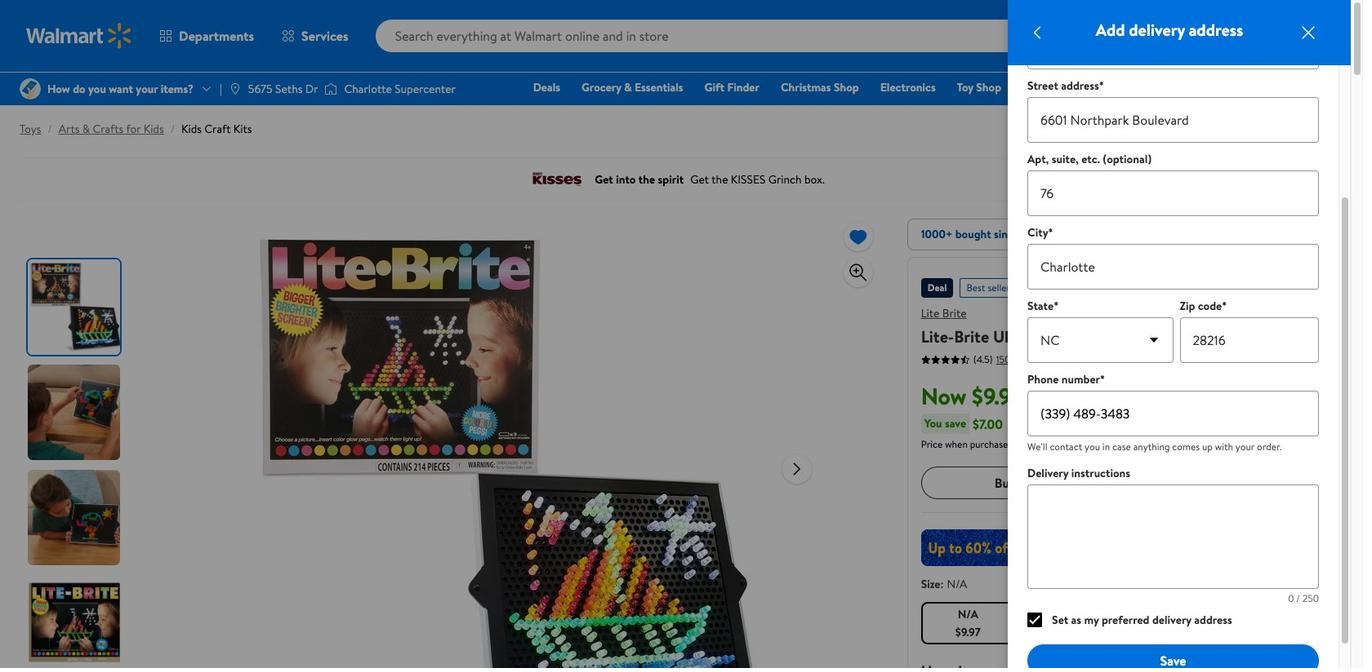 Task type: describe. For each thing, give the bounding box(es) containing it.
up to sixty percent off deals. shop now. image
[[921, 530, 1317, 567]]

apt,
[[1027, 151, 1049, 167]]

christmas shop
[[781, 79, 859, 96]]

1 vertical spatial address
[[1194, 613, 1232, 629]]

1506 reviews link
[[993, 352, 1050, 366]]

Search search field
[[375, 20, 1075, 52]]

set as my preferred delivery address
[[1052, 613, 1232, 629]]

City* text field
[[1027, 244, 1319, 290]]

Street address* text field
[[1027, 97, 1319, 143]]

electronics link
[[873, 78, 943, 96]]

purchased
[[970, 438, 1013, 452]]

legal information image
[[1045, 438, 1058, 451]]

state*
[[1027, 298, 1059, 314]]

add delivery address dialog
[[1008, 0, 1351, 669]]

toy
[[957, 79, 974, 96]]

yesterday
[[1022, 226, 1070, 243]]

:
[[940, 577, 944, 593]]

deal
[[928, 281, 947, 295]]

crafts
[[93, 121, 124, 137]]

lite
[[921, 305, 940, 322]]

you
[[1085, 440, 1100, 454]]

add to cart
[[1188, 474, 1252, 492]]

add for add to cart
[[1188, 474, 1211, 492]]

gift cards
[[1133, 79, 1185, 96]]

zip code*
[[1180, 298, 1227, 314]]

code*
[[1198, 298, 1227, 314]]

contact
[[1050, 440, 1082, 454]]

lite-brite ultimate classic - image 4 of 7 image
[[28, 576, 123, 669]]

0 vertical spatial delivery
[[1129, 19, 1185, 41]]

/ for 0
[[1296, 592, 1300, 606]]

buy now button
[[921, 467, 1116, 500]]

lite-brite ultimate classic - image 2 of 7 image
[[28, 365, 123, 461]]

fashion
[[1074, 79, 1112, 96]]

toy shop
[[957, 79, 1001, 96]]

deals
[[533, 79, 560, 96]]

walmart+
[[1275, 102, 1324, 118]]

phone
[[1027, 372, 1059, 388]]

my
[[1084, 613, 1099, 629]]

gift for gift finder
[[704, 79, 724, 96]]

lite brite link
[[921, 305, 967, 322]]

learn more about strikethrough prices image
[[1062, 394, 1075, 408]]

when
[[945, 438, 968, 452]]

250
[[1302, 592, 1319, 606]]

lite-brite ultimate classic - image 1 of 7 image
[[28, 260, 123, 355]]

order.
[[1257, 440, 1282, 454]]

number*
[[1062, 372, 1105, 388]]

as
[[1071, 613, 1081, 629]]

best
[[966, 281, 985, 295]]

etc.
[[1081, 151, 1100, 167]]

walmart+ link
[[1268, 101, 1331, 119]]

kits
[[233, 121, 252, 137]]

your
[[1236, 440, 1255, 454]]

cart
[[1229, 474, 1252, 492]]

toy shop link
[[950, 78, 1009, 96]]

Set as my preferred delivery address checkbox
[[1027, 613, 1042, 628]]

home link
[[1015, 78, 1060, 96]]

christmas
[[781, 79, 831, 96]]

grocery
[[582, 79, 621, 96]]

bought
[[955, 226, 991, 243]]

lite-brite ultimate classic - image 3 of 7 image
[[28, 470, 123, 566]]

electronics
[[880, 79, 936, 96]]

zoom image modal image
[[848, 263, 868, 283]]

toys link
[[20, 121, 41, 137]]

fashion link
[[1066, 78, 1119, 96]]

save
[[945, 416, 966, 432]]

add for add delivery address
[[1096, 19, 1125, 41]]

Apt, suite, etc. (optional) text field
[[1027, 171, 1319, 216]]

registry
[[1206, 79, 1247, 96]]

Delivery instructions text field
[[1027, 485, 1319, 590]]

anything
[[1133, 440, 1170, 454]]

street address*
[[1027, 78, 1104, 94]]

we'll contact you in case anything comes up with your order.
[[1027, 440, 1282, 454]]

one
[[1269, 79, 1293, 96]]

one debit walmart+
[[1269, 79, 1324, 118]]

28 button
[[1286, 16, 1345, 56]]

buy
[[995, 474, 1016, 492]]

(4.5)
[[973, 353, 993, 367]]

1 horizontal spatial /
[[170, 121, 175, 137]]

back image
[[1027, 23, 1047, 42]]

gift for gift cards
[[1133, 79, 1153, 96]]

size : n/a
[[921, 577, 967, 593]]



Task type: locate. For each thing, give the bounding box(es) containing it.
gift left cards
[[1133, 79, 1153, 96]]

n/a $9.97
[[955, 607, 981, 641]]

size
[[921, 577, 940, 593]]

0 horizontal spatial shop
[[834, 79, 859, 96]]

28
[[1318, 17, 1328, 31]]

1 vertical spatial add
[[1188, 474, 1211, 492]]

up
[[1202, 440, 1213, 454]]

christmas shop link
[[773, 78, 866, 96]]

phone number*
[[1027, 372, 1105, 388]]

essentials
[[635, 79, 683, 96]]

1506
[[996, 352, 1016, 366]]

city*
[[1027, 225, 1053, 241]]

1 vertical spatial $9.97
[[955, 625, 981, 641]]

0 vertical spatial brite
[[942, 305, 967, 322]]

you
[[924, 416, 942, 432]]

now $9.97
[[921, 381, 1023, 412]]

0 horizontal spatial /
[[48, 121, 52, 137]]

1 vertical spatial brite
[[954, 326, 989, 348]]

brite
[[942, 305, 967, 322], [954, 326, 989, 348]]

n/a right :
[[947, 577, 967, 593]]

grocery & essentials link
[[574, 78, 691, 96]]

price when purchased online
[[921, 438, 1042, 452]]

0 horizontal spatial kids
[[144, 121, 164, 137]]

cards
[[1156, 79, 1185, 96]]

ad disclaimer and feedback image
[[1318, 168, 1331, 181]]

$9.97 down size : n/a
[[955, 625, 981, 641]]

instructions
[[1071, 466, 1130, 482]]

Zip code* text field
[[1180, 318, 1319, 363]]

delivery right preferred
[[1152, 613, 1192, 629]]

$9.97 for now $9.97
[[972, 381, 1023, 412]]

0 horizontal spatial gift
[[704, 79, 724, 96]]

set
[[1052, 613, 1068, 629]]

kids right for
[[144, 121, 164, 137]]

1 kids from the left
[[144, 121, 164, 137]]

street
[[1027, 78, 1058, 94]]

/ right 0
[[1296, 592, 1300, 606]]

add up fashion link
[[1096, 19, 1125, 41]]

arts & crafts for kids link
[[59, 121, 164, 137]]

1 horizontal spatial shop
[[976, 79, 1001, 96]]

next media item image
[[787, 459, 807, 479]]

2 shop from the left
[[976, 79, 1001, 96]]

kids craft kits link
[[181, 121, 252, 137]]

0 / 250
[[1288, 592, 1319, 606]]

close panel image
[[1299, 23, 1318, 42]]

$7.00
[[973, 415, 1003, 433]]

comes
[[1172, 440, 1200, 454]]

add to cart button
[[1122, 467, 1317, 500]]

0
[[1288, 592, 1294, 606]]

$9.97 up $7.00
[[972, 381, 1023, 412]]

1000+
[[921, 226, 953, 243]]

arts
[[59, 121, 80, 137]]

1 vertical spatial delivery
[[1152, 613, 1192, 629]]

$16.97
[[1030, 393, 1059, 409]]

n/a inside n/a $9.97
[[958, 607, 978, 623]]

gift finder
[[704, 79, 760, 96]]

shop inside christmas shop link
[[834, 79, 859, 96]]

remove from favorites list, lite-brite ultimate classic image
[[848, 227, 868, 247]]

0 vertical spatial &
[[624, 79, 632, 96]]

shop for toy shop
[[976, 79, 1001, 96]]

0 vertical spatial $9.97
[[972, 381, 1023, 412]]

delivery
[[1027, 466, 1069, 482]]

size list
[[918, 599, 1321, 648]]

(optional)
[[1103, 151, 1152, 167]]

toys
[[20, 121, 41, 137]]

suite,
[[1052, 151, 1079, 167]]

add left to
[[1188, 474, 1211, 492]]

delivery up the gift cards link
[[1129, 19, 1185, 41]]

since
[[994, 226, 1019, 243]]

add
[[1096, 19, 1125, 41], [1188, 474, 1211, 492]]

0 horizontal spatial add
[[1096, 19, 1125, 41]]

& right grocery
[[624, 79, 632, 96]]

Walmart Site-Wide search field
[[375, 20, 1075, 52]]

n/a down size : n/a
[[958, 607, 978, 623]]

1 shop from the left
[[834, 79, 859, 96]]

kids left craft
[[181, 121, 202, 137]]

1 vertical spatial n/a
[[958, 607, 978, 623]]

gift
[[704, 79, 724, 96], [1133, 79, 1153, 96]]

1000+ bought since yesterday
[[921, 226, 1070, 243]]

classic
[[1059, 326, 1108, 348]]

address*
[[1061, 78, 1104, 94]]

2 horizontal spatial /
[[1296, 592, 1300, 606]]

0 vertical spatial add
[[1096, 19, 1125, 41]]

price
[[921, 438, 943, 452]]

preferred
[[1102, 613, 1150, 629]]

lite brite lite-brite ultimate classic
[[921, 305, 1108, 348]]

delivery instructions
[[1027, 466, 1130, 482]]

shop for christmas shop
[[834, 79, 859, 96]]

toys / arts & crafts for kids / kids craft kits
[[20, 121, 252, 137]]

2 gift from the left
[[1133, 79, 1153, 96]]

registry link
[[1198, 78, 1255, 96]]

/ for toys
[[48, 121, 52, 137]]

best seller
[[966, 281, 1010, 295]]

1 vertical spatial &
[[82, 121, 90, 137]]

1 gift from the left
[[704, 79, 724, 96]]

buy now
[[995, 474, 1042, 492]]

case
[[1112, 440, 1131, 454]]

grocery & essentials
[[582, 79, 683, 96]]

ultimate
[[993, 326, 1055, 348]]

reviews
[[1018, 352, 1050, 366]]

Phone number* telephone field
[[1027, 391, 1319, 437]]

zip
[[1180, 298, 1195, 314]]

you save $7.00
[[924, 415, 1003, 433]]

gift left the finder
[[704, 79, 724, 96]]

home
[[1023, 79, 1053, 96]]

$9.97 for n/a $9.97
[[955, 625, 981, 641]]

1 horizontal spatial add
[[1188, 474, 1211, 492]]

shop right christmas
[[834, 79, 859, 96]]

add inside dialog
[[1096, 19, 1125, 41]]

gift cards link
[[1126, 78, 1192, 96]]

we'll
[[1027, 440, 1047, 454]]

0 horizontal spatial &
[[82, 121, 90, 137]]

in
[[1102, 440, 1110, 454]]

2 kids from the left
[[181, 121, 202, 137]]

with
[[1215, 440, 1233, 454]]

sponsored
[[1270, 168, 1315, 182]]

/ inside add delivery address dialog
[[1296, 592, 1300, 606]]

& right arts
[[82, 121, 90, 137]]

1 horizontal spatial kids
[[181, 121, 202, 137]]

walmart image
[[26, 23, 132, 49]]

0 vertical spatial n/a
[[947, 577, 967, 593]]

apt, suite, etc. (optional)
[[1027, 151, 1152, 167]]

now
[[921, 381, 967, 412]]

1 horizontal spatial gift
[[1133, 79, 1153, 96]]

gift finder link
[[697, 78, 767, 96]]

/ left arts
[[48, 121, 52, 137]]

0 vertical spatial address
[[1189, 19, 1243, 41]]

brite right lite
[[942, 305, 967, 322]]

add delivery address
[[1096, 19, 1243, 41]]

for
[[126, 121, 141, 137]]

None text field
[[1027, 24, 1319, 69]]

/ right for
[[170, 121, 175, 137]]

shop right the toy on the right of the page
[[976, 79, 1001, 96]]

brite up (4.5)
[[954, 326, 989, 348]]

&
[[624, 79, 632, 96], [82, 121, 90, 137]]

/
[[48, 121, 52, 137], [170, 121, 175, 137], [1296, 592, 1300, 606]]

n/a
[[947, 577, 967, 593], [958, 607, 978, 623]]

$9.97 inside size "list"
[[955, 625, 981, 641]]

shop inside toy shop link
[[976, 79, 1001, 96]]

debit
[[1296, 79, 1324, 96]]

1 horizontal spatial &
[[624, 79, 632, 96]]

add inside button
[[1188, 474, 1211, 492]]



Task type: vqa. For each thing, say whether or not it's contained in the screenshot.
Zip
yes



